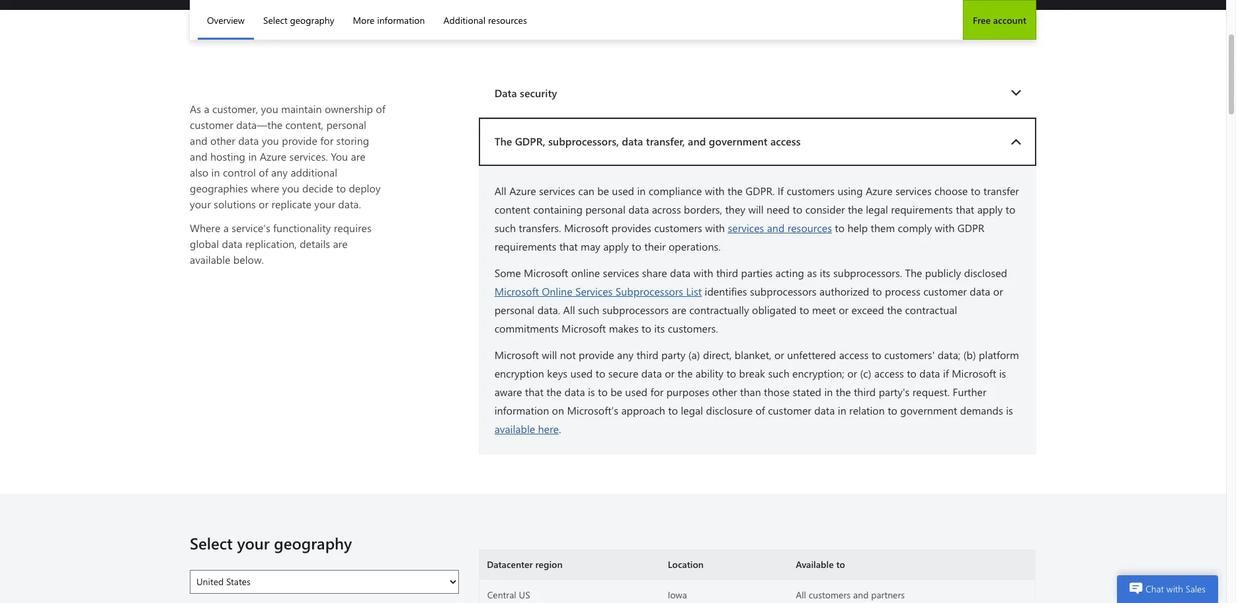 Task type: describe. For each thing, give the bounding box(es) containing it.
to left their
[[632, 239, 642, 253]]

break
[[739, 367, 766, 380]]

on
[[552, 404, 564, 417]]

more information
[[353, 14, 425, 26]]

additional resources
[[444, 14, 527, 26]]

select geography link
[[254, 0, 344, 40]]

where a service's functionality requires global data replication, details are available below.
[[190, 221, 372, 267]]

the inside some microsoft online services share data with third parties acting as its subprocessors. the publicly disclosed microsoft online services subprocessors list
[[905, 266, 923, 280]]

here
[[538, 422, 559, 436]]

provide inside the as a customer, you maintain ownership of customer data—the content, personal and other data you provide for storing and hosting in azure services. you are also in control of any additional geographies where you decide to deploy your solutions or replicate your data.
[[282, 134, 318, 148]]

using
[[838, 184, 863, 198]]

data. inside the as a customer, you maintain ownership of customer data—the content, personal and other data you provide for storing and hosting in azure services. you are also in control of any additional geographies where you decide to deploy your solutions or replicate your data.
[[338, 197, 361, 211]]

(b)
[[964, 348, 976, 362]]

central us
[[487, 589, 530, 601]]

publicly
[[925, 266, 962, 280]]

access inside the gdpr, subprocessors, data transfer, and government access 'dropdown button'
[[771, 134, 801, 148]]

meet
[[812, 303, 836, 317]]

services down they
[[728, 221, 764, 235]]

available here link
[[495, 422, 559, 436]]

provides
[[612, 221, 652, 235]]

transfers.
[[519, 221, 561, 235]]

account
[[994, 14, 1027, 26]]

data right secure
[[642, 367, 662, 380]]

to inside the as a customer, you maintain ownership of customer data—the content, personal and other data you provide for storing and hosting in azure services. you are also in control of any additional geographies where you decide to deploy your solutions or replicate your data.
[[336, 181, 346, 195]]

the up purposes
[[678, 367, 693, 380]]

in up control
[[248, 150, 257, 163]]

in down encryption;
[[825, 385, 833, 399]]

to right choose
[[971, 184, 981, 198]]

aware
[[495, 385, 522, 399]]

service's
[[232, 221, 270, 235]]

their
[[645, 239, 666, 253]]

can
[[578, 184, 595, 198]]

for inside "microsoft will not provide any third party (a) direct, blanket, or unfettered access to customers' data; (b) platform encryption keys used to secure data or the ability to break such encryption; or (c) access to data if microsoft is aware that the data is to be used for purposes other than those stated in the third party's request. further information on microsoft's approach to legal disclosure of customer data in relation to government demands is available here ."
[[651, 385, 664, 399]]

obligated
[[752, 303, 797, 317]]

demands
[[961, 404, 1004, 417]]

free
[[973, 14, 991, 26]]

additional
[[291, 165, 337, 179]]

legal inside all azure services can be used in compliance with the gdpr. if customers using azure services choose to transfer content containing personal data across borders, they will need to consider the legal requirements that apply to such transfers.  microsoft provides customers with
[[866, 202, 888, 216]]

or inside the as a customer, you maintain ownership of customer data—the content, personal and other data you provide for storing and hosting in azure services. you are also in control of any additional geographies where you decide to deploy your solutions or replicate your data.
[[259, 197, 269, 211]]

need
[[767, 202, 790, 216]]

gdpr
[[958, 221, 985, 235]]

0 vertical spatial of
[[376, 102, 386, 116]]

to left break in the bottom of the page
[[727, 367, 737, 380]]

replication,
[[245, 237, 297, 251]]

disclosure
[[706, 404, 753, 417]]

available inside the where a service's functionality requires global data replication, details are available below.
[[190, 253, 231, 267]]

they
[[725, 202, 746, 216]]

government inside "microsoft will not provide any third party (a) direct, blanket, or unfettered access to customers' data; (b) platform encryption keys used to secure data or the ability to break such encryption; or (c) access to data if microsoft is aware that the data is to be used for purposes other than those stated in the third party's request. further information on microsoft's approach to legal disclosure of customer data in relation to government demands is available here ."
[[901, 404, 958, 417]]

location
[[668, 558, 704, 571]]

and inside the gdpr, subprocessors, data transfer, and government access 'dropdown button'
[[688, 134, 706, 148]]

exceed
[[852, 303, 884, 317]]

select geography
[[263, 14, 334, 26]]

the up they
[[728, 184, 743, 198]]

data left the if
[[920, 367, 941, 380]]

with down borders,
[[705, 221, 725, 235]]

that inside all azure services can be used in compliance with the gdpr. if customers using azure services choose to transfer content containing personal data across borders, they will need to consider the legal requirements that apply to such transfers.  microsoft provides customers with
[[956, 202, 975, 216]]

are inside identifies subprocessors authorized to process customer data or personal data. all such subprocessors are contractually obligated to meet or exceed the contractual commitments microsoft makes to its customers.
[[672, 303, 687, 317]]

information inside "microsoft will not provide any third party (a) direct, blanket, or unfettered access to customers' data; (b) platform encryption keys used to secure data or the ability to break such encryption; or (c) access to data if microsoft is aware that the data is to be used for purposes other than those stated in the third party's request. further information on microsoft's approach to legal disclosure of customer data in relation to government demands is available here ."
[[495, 404, 549, 417]]

data inside the as a customer, you maintain ownership of customer data—the content, personal and other data you provide for storing and hosting in azure services. you are also in control of any additional geographies where you decide to deploy your solutions or replicate your data.
[[238, 134, 259, 148]]

any inside "microsoft will not provide any third party (a) direct, blanket, or unfettered access to customers' data; (b) platform encryption keys used to secure data or the ability to break such encryption; or (c) access to data if microsoft is aware that the data is to be used for purposes other than those stated in the third party's request. further information on microsoft's approach to legal disclosure of customer data in relation to government demands is available here ."
[[617, 348, 634, 362]]

commitments
[[495, 322, 559, 335]]

data inside all azure services can be used in compliance with the gdpr. if customers using azure services choose to transfer content containing personal data across borders, they will need to consider the legal requirements that apply to such transfers.  microsoft provides customers with
[[629, 202, 649, 216]]

data security button
[[479, 69, 1037, 118]]

with inside chat with sales button
[[1167, 583, 1184, 595]]

encryption
[[495, 367, 544, 380]]

such inside identifies subprocessors authorized to process customer data or personal data. all such subprocessors are contractually obligated to meet or exceed the contractual commitments microsoft makes to its customers.
[[578, 303, 600, 317]]

1 vertical spatial access
[[839, 348, 869, 362]]

choose
[[935, 184, 968, 198]]

microsoft up encryption
[[495, 348, 539, 362]]

2 horizontal spatial your
[[314, 197, 335, 211]]

microsoft inside identifies subprocessors authorized to process customer data or personal data. all such subprocessors are contractually obligated to meet or exceed the contractual commitments microsoft makes to its customers.
[[562, 322, 606, 335]]

hosting
[[210, 150, 245, 163]]

third inside some microsoft online services share data with third parties acting as its subprocessors. the publicly disclosed microsoft online services subprocessors list
[[716, 266, 739, 280]]

its inside identifies subprocessors authorized to process customer data or personal data. all such subprocessors are contractually obligated to meet or exceed the contractual commitments microsoft makes to its customers.
[[655, 322, 665, 335]]

other inside "microsoft will not provide any third party (a) direct, blanket, or unfettered access to customers' data; (b) platform encryption keys used to secure data or the ability to break such encryption; or (c) access to data if microsoft is aware that the data is to be used for purposes other than those stated in the third party's request. further information on microsoft's approach to legal disclosure of customer data in relation to government demands is available here ."
[[712, 385, 737, 399]]

secure
[[609, 367, 639, 380]]

datacenter region
[[487, 558, 563, 571]]

some
[[495, 266, 521, 280]]

also
[[190, 165, 209, 179]]

personal inside all azure services can be used in compliance with the gdpr. if customers using azure services choose to transfer content containing personal data across borders, they will need to consider the legal requirements that apply to such transfers.  microsoft provides customers with
[[586, 202, 626, 216]]

0 vertical spatial geography
[[290, 14, 334, 26]]

as
[[190, 102, 201, 116]]

the up help
[[848, 202, 863, 216]]

government inside 'dropdown button'
[[709, 134, 768, 148]]

customer inside identifies subprocessors authorized to process customer data or personal data. all such subprocessors are contractually obligated to meet or exceed the contractual commitments microsoft makes to its customers.
[[924, 284, 967, 298]]

list
[[686, 284, 702, 298]]

available
[[796, 558, 834, 571]]

legal inside "microsoft will not provide any third party (a) direct, blanket, or unfettered access to customers' data; (b) platform encryption keys used to secure data or the ability to break such encryption; or (c) access to data if microsoft is aware that the data is to be used for purposes other than those stated in the third party's request. further information on microsoft's approach to legal disclosure of customer data in relation to government demands is available here ."
[[681, 404, 703, 417]]

all inside identifies subprocessors authorized to process customer data or personal data. all such subprocessors are contractually obligated to meet or exceed the contractual commitments microsoft makes to its customers.
[[563, 303, 575, 317]]

transfer,
[[646, 134, 685, 148]]

ownership
[[325, 102, 373, 116]]

personal inside identifies subprocessors authorized to process customer data or personal data. all such subprocessors are contractually obligated to meet or exceed the contractual commitments microsoft makes to its customers.
[[495, 303, 535, 317]]

with up borders,
[[705, 184, 725, 198]]

them
[[871, 221, 895, 235]]

1 horizontal spatial azure
[[510, 184, 536, 198]]

1 horizontal spatial subprocessors
[[750, 284, 817, 298]]

compliance
[[649, 184, 702, 198]]

details
[[300, 237, 330, 251]]

such inside "microsoft will not provide any third party (a) direct, blanket, or unfettered access to customers' data; (b) platform encryption keys used to secure data or the ability to break such encryption; or (c) access to data if microsoft is aware that the data is to be used for purposes other than those stated in the third party's request. further information on microsoft's approach to legal disclosure of customer data in relation to government demands is available here ."
[[768, 367, 790, 380]]

0 vertical spatial customers
[[787, 184, 835, 198]]

are inside the as a customer, you maintain ownership of customer data—the content, personal and other data you provide for storing and hosting in azure services. you are also in control of any additional geographies where you decide to deploy your solutions or replicate your data.
[[351, 150, 366, 163]]

to right available on the right
[[837, 558, 845, 571]]

storing
[[337, 134, 369, 148]]

with inside to help them comply with gdpr requirements that may apply to their operations.
[[935, 221, 955, 235]]

2 horizontal spatial third
[[854, 385, 876, 399]]

available to
[[796, 558, 845, 571]]

2 vertical spatial is
[[1006, 404, 1013, 417]]

content,
[[285, 118, 324, 132]]

control
[[223, 165, 256, 179]]

personal inside the as a customer, you maintain ownership of customer data—the content, personal and other data you provide for storing and hosting in azure services. you are also in control of any additional geographies where you decide to deploy your solutions or replicate your data.
[[326, 118, 367, 132]]

chat with sales button
[[1118, 576, 1219, 603]]

0 vertical spatial you
[[261, 102, 278, 116]]

online
[[542, 284, 573, 298]]

services inside some microsoft online services share data with third parties acting as its subprocessors. the publicly disclosed microsoft online services subprocessors list
[[603, 266, 639, 280]]

help
[[848, 221, 868, 235]]

partners
[[872, 589, 905, 601]]

datacenter
[[487, 558, 533, 571]]

0 horizontal spatial your
[[190, 197, 211, 211]]

parties
[[741, 266, 773, 280]]

1 horizontal spatial resources
[[788, 221, 832, 235]]

data down keys
[[565, 385, 585, 399]]

2 horizontal spatial access
[[875, 367, 904, 380]]

be inside all azure services can be used in compliance with the gdpr. if customers using azure services choose to transfer content containing personal data across borders, they will need to consider the legal requirements that apply to such transfers.  microsoft provides customers with
[[598, 184, 609, 198]]

data—the
[[236, 118, 283, 132]]

content
[[495, 202, 530, 216]]

geographies
[[190, 181, 248, 195]]

the down keys
[[547, 385, 562, 399]]

apply inside all azure services can be used in compliance with the gdpr. if customers using azure services choose to transfer content containing personal data across borders, they will need to consider the legal requirements that apply to such transfers.  microsoft provides customers with
[[978, 202, 1003, 216]]

microsoft up online
[[524, 266, 569, 280]]

1 vertical spatial you
[[262, 134, 279, 148]]

are inside the where a service's functionality requires global data replication, details are available below.
[[333, 237, 348, 251]]

or right blanket,
[[775, 348, 785, 362]]

customer,
[[212, 102, 258, 116]]

subprocessors,
[[548, 134, 619, 148]]

in up geographies
[[211, 165, 220, 179]]

to up the exceed
[[873, 284, 882, 298]]

keys
[[547, 367, 568, 380]]

0 vertical spatial resources
[[488, 14, 527, 26]]

1 horizontal spatial your
[[237, 533, 270, 554]]

services up containing
[[539, 184, 576, 198]]

0 vertical spatial is
[[1000, 367, 1007, 380]]

data inside the where a service's functionality requires global data replication, details are available below.
[[222, 237, 243, 251]]

microsoft down some
[[495, 284, 539, 298]]

data down the stated
[[815, 404, 835, 417]]

requirements inside all azure services can be used in compliance with the gdpr. if customers using azure services choose to transfer content containing personal data across borders, they will need to consider the legal requirements that apply to such transfers.  microsoft provides customers with
[[891, 202, 953, 216]]

microsoft's
[[567, 404, 619, 417]]

central
[[487, 589, 517, 601]]

additional resources link
[[434, 0, 536, 40]]

1 vertical spatial geography
[[274, 533, 352, 554]]

identifies subprocessors authorized to process customer data or personal data. all such subprocessors are contractually obligated to meet or exceed the contractual commitments microsoft makes to its customers.
[[495, 284, 1004, 335]]

azure inside the as a customer, you maintain ownership of customer data—the content, personal and other data you provide for storing and hosting in azure services. you are also in control of any additional geographies where you decide to deploy your solutions or replicate your data.
[[260, 150, 287, 163]]

2 vertical spatial customers
[[809, 589, 851, 601]]

security
[[520, 86, 557, 100]]

to down transfer
[[1006, 202, 1016, 216]]

customer inside the as a customer, you maintain ownership of customer data—the content, personal and other data you provide for storing and hosting in azure services. you are also in control of any additional geographies where you decide to deploy your solutions or replicate your data.
[[190, 118, 233, 132]]

in left relation
[[838, 404, 847, 417]]

iowa
[[668, 589, 687, 601]]

such inside all azure services can be used in compliance with the gdpr. if customers using azure services choose to transfer content containing personal data across borders, they will need to consider the legal requirements that apply to such transfers.  microsoft provides customers with
[[495, 221, 516, 235]]

available inside "microsoft will not provide any third party (a) direct, blanket, or unfettered access to customers' data; (b) platform encryption keys used to secure data or the ability to break such encryption; or (c) access to data if microsoft is aware that the data is to be used for purposes other than those stated in the third party's request. further information on microsoft's approach to legal disclosure of customer data in relation to government demands is available here ."
[[495, 422, 535, 436]]

services and resources
[[728, 221, 832, 235]]

microsoft down the (b)
[[952, 367, 997, 380]]

customers'
[[885, 348, 935, 362]]

disclosed
[[964, 266, 1008, 280]]

microsoft will not provide any third party (a) direct, blanket, or unfettered access to customers' data; (b) platform encryption keys used to secure data or the ability to break such encryption; or (c) access to data if microsoft is aware that the data is to be used for purposes other than those stated in the third party's request. further information on microsoft's approach to legal disclosure of customer data in relation to government demands is available here .
[[495, 348, 1019, 436]]

data inside 'dropdown button'
[[622, 134, 643, 148]]

services and resources link
[[728, 221, 832, 235]]

not
[[560, 348, 576, 362]]



Task type: locate. For each thing, give the bounding box(es) containing it.
customers down across
[[655, 221, 703, 235]]

if
[[943, 367, 949, 380]]

2 vertical spatial customer
[[768, 404, 812, 417]]

0 horizontal spatial all
[[495, 184, 507, 198]]

all down available on the right
[[796, 589, 807, 601]]

1 vertical spatial resources
[[788, 221, 832, 235]]

2 vertical spatial are
[[672, 303, 687, 317]]

2 vertical spatial you
[[282, 181, 299, 195]]

to
[[336, 181, 346, 195], [971, 184, 981, 198], [793, 202, 803, 216], [1006, 202, 1016, 216], [835, 221, 845, 235], [632, 239, 642, 253], [873, 284, 882, 298], [800, 303, 810, 317], [642, 322, 652, 335], [872, 348, 882, 362], [596, 367, 606, 380], [727, 367, 737, 380], [907, 367, 917, 380], [598, 385, 608, 399], [668, 404, 678, 417], [888, 404, 898, 417], [837, 558, 845, 571]]

are up customers. at the bottom of the page
[[672, 303, 687, 317]]

0 horizontal spatial select
[[190, 533, 233, 554]]

0 horizontal spatial access
[[771, 134, 801, 148]]

2 vertical spatial third
[[854, 385, 876, 399]]

1 horizontal spatial information
[[495, 404, 549, 417]]

1 horizontal spatial are
[[351, 150, 366, 163]]

subprocessors up makes
[[603, 303, 669, 317]]

0 vertical spatial all
[[495, 184, 507, 198]]

1 vertical spatial the
[[905, 266, 923, 280]]

identifies
[[705, 284, 747, 298]]

select for select geography
[[263, 14, 288, 26]]

select inside select geography link
[[263, 14, 288, 26]]

select your geography
[[190, 533, 352, 554]]

0 horizontal spatial that
[[525, 385, 544, 399]]

all azure services can be used in compliance with the gdpr. if customers using azure services choose to transfer content containing personal data across borders, they will need to consider the legal requirements that apply to such transfers.  microsoft provides customers with
[[495, 184, 1020, 235]]

1 horizontal spatial apply
[[978, 202, 1003, 216]]

the
[[495, 134, 512, 148], [905, 266, 923, 280]]

global
[[190, 237, 219, 251]]

0 horizontal spatial third
[[637, 348, 659, 362]]

0 horizontal spatial customer
[[190, 118, 233, 132]]

to left customers' at the bottom right
[[872, 348, 882, 362]]

personal up commitments
[[495, 303, 535, 317]]

2 vertical spatial that
[[525, 385, 544, 399]]

you
[[261, 102, 278, 116], [262, 134, 279, 148], [282, 181, 299, 195]]

more
[[353, 14, 375, 26]]

1 vertical spatial provide
[[579, 348, 614, 362]]

functionality
[[273, 221, 331, 235]]

unfettered
[[788, 348, 836, 362]]

0 vertical spatial other
[[210, 134, 235, 148]]

1 horizontal spatial government
[[901, 404, 958, 417]]

of right ownership
[[376, 102, 386, 116]]

that
[[956, 202, 975, 216], [560, 239, 578, 253], [525, 385, 544, 399]]

1 vertical spatial government
[[901, 404, 958, 417]]

with right chat
[[1167, 583, 1184, 595]]

legal down purposes
[[681, 404, 703, 417]]

0 horizontal spatial any
[[271, 165, 288, 179]]

will left not
[[542, 348, 557, 362]]

that up gdpr on the top right
[[956, 202, 975, 216]]

1 horizontal spatial data.
[[538, 303, 561, 317]]

such down services
[[578, 303, 600, 317]]

to left meet
[[800, 303, 810, 317]]

government down data security dropdown button
[[709, 134, 768, 148]]

us
[[519, 589, 530, 601]]

will inside "microsoft will not provide any third party (a) direct, blanket, or unfettered access to customers' data; (b) platform encryption keys used to secure data or the ability to break such encryption; or (c) access to data if microsoft is aware that the data is to be used for purposes other than those stated in the third party's request. further information on microsoft's approach to legal disclosure of customer data in relation to government demands is available here ."
[[542, 348, 557, 362]]

in left the 'compliance'
[[637, 184, 646, 198]]

0 vertical spatial that
[[956, 202, 975, 216]]

geography
[[290, 14, 334, 26], [274, 533, 352, 554]]

0 vertical spatial requirements
[[891, 202, 953, 216]]

its inside some microsoft online services share data with third parties acting as its subprocessors. the publicly disclosed microsoft online services subprocessors list
[[820, 266, 831, 280]]

that left may on the top of page
[[560, 239, 578, 253]]

0 horizontal spatial information
[[377, 14, 425, 26]]

2 horizontal spatial azure
[[866, 184, 893, 198]]

2 horizontal spatial are
[[672, 303, 687, 317]]

data inside some microsoft online services share data with third parties acting as its subprocessors. the publicly disclosed microsoft online services subprocessors list
[[670, 266, 691, 280]]

data up below.
[[222, 237, 243, 251]]

requirements
[[891, 202, 953, 216], [495, 239, 557, 253]]

used right can
[[612, 184, 635, 198]]

access up (c)
[[839, 348, 869, 362]]

1 horizontal spatial such
[[578, 303, 600, 317]]

encryption;
[[793, 367, 845, 380]]

in inside all azure services can be used in compliance with the gdpr. if customers using azure services choose to transfer content containing personal data across borders, they will need to consider the legal requirements that apply to such transfers.  microsoft provides customers with
[[637, 184, 646, 198]]

you up replicate
[[282, 181, 299, 195]]

1 vertical spatial its
[[655, 322, 665, 335]]

or down party on the right
[[665, 367, 675, 380]]

used down not
[[571, 367, 593, 380]]

the up relation
[[836, 385, 851, 399]]

consider
[[806, 202, 845, 216]]

other inside the as a customer, you maintain ownership of customer data—the content, personal and other data you provide for storing and hosting in azure services. you are also in control of any additional geographies where you decide to deploy your solutions or replicate your data.
[[210, 134, 235, 148]]

that inside to help them comply with gdpr requirements that may apply to their operations.
[[560, 239, 578, 253]]

of up where
[[259, 165, 268, 179]]

0 vertical spatial information
[[377, 14, 425, 26]]

a inside the where a service's functionality requires global data replication, details are available below.
[[223, 221, 229, 235]]

apply
[[978, 202, 1003, 216], [604, 239, 629, 253]]

provide
[[282, 134, 318, 148], [579, 348, 614, 362]]

1 vertical spatial is
[[588, 385, 595, 399]]

available left here
[[495, 422, 535, 436]]

is up the microsoft's
[[588, 385, 595, 399]]

available down global in the top left of the page
[[190, 253, 231, 267]]

third
[[716, 266, 739, 280], [637, 348, 659, 362], [854, 385, 876, 399]]

customers down available to at the bottom right of the page
[[809, 589, 851, 601]]

1 vertical spatial apply
[[604, 239, 629, 253]]

select for select your geography
[[190, 533, 233, 554]]

1 vertical spatial data.
[[538, 303, 561, 317]]

for inside the as a customer, you maintain ownership of customer data—the content, personal and other data you provide for storing and hosting in azure services. you are also in control of any additional geographies where you decide to deploy your solutions or replicate your data.
[[320, 134, 334, 148]]

1 vertical spatial customers
[[655, 221, 703, 235]]

any up where
[[271, 165, 288, 179]]

0 vertical spatial third
[[716, 266, 739, 280]]

with inside some microsoft online services share data with third parties acting as its subprocessors. the publicly disclosed microsoft online services subprocessors list
[[694, 266, 714, 280]]

customers up consider
[[787, 184, 835, 198]]

to right makes
[[642, 322, 652, 335]]

services
[[576, 284, 613, 298]]

will inside all azure services can be used in compliance with the gdpr. if customers using azure services choose to transfer content containing personal data across borders, they will need to consider the legal requirements that apply to such transfers.  microsoft provides customers with
[[749, 202, 764, 216]]

subprocessors.
[[834, 266, 903, 280]]

apply inside to help them comply with gdpr requirements that may apply to their operations.
[[604, 239, 629, 253]]

than
[[740, 385, 761, 399]]

(a)
[[689, 348, 700, 362]]

2 horizontal spatial customer
[[924, 284, 967, 298]]

overview
[[207, 14, 245, 26]]

a inside the as a customer, you maintain ownership of customer data—the content, personal and other data you provide for storing and hosting in azure services. you are also in control of any additional geographies where you decide to deploy your solutions or replicate your data.
[[204, 102, 210, 116]]

2 horizontal spatial of
[[756, 404, 765, 417]]

1 vertical spatial requirements
[[495, 239, 557, 253]]

its right "as" at top right
[[820, 266, 831, 280]]

authorized
[[820, 284, 870, 298]]

1 horizontal spatial a
[[223, 221, 229, 235]]

to right need
[[793, 202, 803, 216]]

additional
[[444, 14, 486, 26]]

0 vertical spatial apply
[[978, 202, 1003, 216]]

access
[[771, 134, 801, 148], [839, 348, 869, 362], [875, 367, 904, 380]]

azure
[[260, 150, 287, 163], [510, 184, 536, 198], [866, 184, 893, 198]]

1 horizontal spatial provide
[[579, 348, 614, 362]]

containing
[[533, 202, 583, 216]]

0 vertical spatial a
[[204, 102, 210, 116]]

of inside "microsoft will not provide any third party (a) direct, blanket, or unfettered access to customers' data; (b) platform encryption keys used to secure data or the ability to break such encryption; or (c) access to data if microsoft is aware that the data is to be used for purposes other than those stated in the third party's request. further information on microsoft's approach to legal disclosure of customer data in relation to government demands is available here ."
[[756, 404, 765, 417]]

to up the microsoft's
[[598, 385, 608, 399]]

0 horizontal spatial other
[[210, 134, 235, 148]]

azure up where
[[260, 150, 287, 163]]

microsoft up may on the top of page
[[564, 221, 609, 235]]

azure right using
[[866, 184, 893, 198]]

1 horizontal spatial personal
[[495, 303, 535, 317]]

microsoft inside all azure services can be used in compliance with the gdpr. if customers using azure services choose to transfer content containing personal data across borders, they will need to consider the legal requirements that apply to such transfers.  microsoft provides customers with
[[564, 221, 609, 235]]

0 horizontal spatial resources
[[488, 14, 527, 26]]

1 vertical spatial information
[[495, 404, 549, 417]]

free account
[[973, 14, 1027, 26]]

below.
[[233, 253, 264, 267]]

party
[[662, 348, 686, 362]]

where
[[190, 221, 221, 235]]

such down content
[[495, 221, 516, 235]]

all down online
[[563, 303, 575, 317]]

1 horizontal spatial the
[[905, 266, 923, 280]]

(c)
[[860, 367, 872, 380]]

data down data—the
[[238, 134, 259, 148]]

solutions
[[214, 197, 256, 211]]

to down purposes
[[668, 404, 678, 417]]

any up secure
[[617, 348, 634, 362]]

0 horizontal spatial provide
[[282, 134, 318, 148]]

to down party's on the right of page
[[888, 404, 898, 417]]

1 vertical spatial used
[[571, 367, 593, 380]]

0 vertical spatial such
[[495, 221, 516, 235]]

services
[[539, 184, 576, 198], [896, 184, 932, 198], [728, 221, 764, 235], [603, 266, 639, 280]]

a right 'where'
[[223, 221, 229, 235]]

government down 'request.'
[[901, 404, 958, 417]]

platform
[[979, 348, 1019, 362]]

data;
[[938, 348, 961, 362]]

data. down deploy
[[338, 197, 361, 211]]

other up disclosure
[[712, 385, 737, 399]]

third left party on the right
[[637, 348, 659, 362]]

2 horizontal spatial personal
[[586, 202, 626, 216]]

request.
[[913, 385, 950, 399]]

be inside "microsoft will not provide any third party (a) direct, blanket, or unfettered access to customers' data; (b) platform encryption keys used to secure data or the ability to break such encryption; or (c) access to data if microsoft is aware that the data is to be used for purposes other than those stated in the third party's request. further information on microsoft's approach to legal disclosure of customer data in relation to government demands is available here ."
[[611, 385, 623, 399]]

any inside the as a customer, you maintain ownership of customer data—the content, personal and other data you provide for storing and hosting in azure services. you are also in control of any additional geographies where you decide to deploy your solutions or replicate your data.
[[271, 165, 288, 179]]

party's
[[879, 385, 910, 399]]

such
[[495, 221, 516, 235], [578, 303, 600, 317], [768, 367, 790, 380]]

comply
[[898, 221, 932, 235]]

share
[[642, 266, 667, 280]]

1 horizontal spatial select
[[263, 14, 288, 26]]

are
[[351, 150, 366, 163], [333, 237, 348, 251], [672, 303, 687, 317]]

1 vertical spatial be
[[611, 385, 623, 399]]

0 vertical spatial customer
[[190, 118, 233, 132]]

provide right not
[[579, 348, 614, 362]]

customer down those at the bottom right
[[768, 404, 812, 417]]

1 vertical spatial select
[[190, 533, 233, 554]]

a for where
[[223, 221, 229, 235]]

the down process on the right of page
[[887, 303, 903, 317]]

used
[[612, 184, 635, 198], [571, 367, 593, 380], [625, 385, 648, 399]]

online
[[571, 266, 600, 280]]

to left help
[[835, 221, 845, 235]]

or down disclosed
[[994, 284, 1004, 298]]

0 horizontal spatial for
[[320, 134, 334, 148]]

personal down can
[[586, 202, 626, 216]]

1 horizontal spatial of
[[376, 102, 386, 116]]

.
[[559, 422, 561, 436]]

process
[[885, 284, 921, 298]]

data
[[238, 134, 259, 148], [622, 134, 643, 148], [629, 202, 649, 216], [222, 237, 243, 251], [670, 266, 691, 280], [970, 284, 991, 298], [642, 367, 662, 380], [920, 367, 941, 380], [565, 385, 585, 399], [815, 404, 835, 417]]

or left (c)
[[848, 367, 858, 380]]

1 vertical spatial third
[[637, 348, 659, 362]]

maintain
[[281, 102, 322, 116]]

2 vertical spatial used
[[625, 385, 648, 399]]

2 vertical spatial personal
[[495, 303, 535, 317]]

data. down online
[[538, 303, 561, 317]]

1 vertical spatial a
[[223, 221, 229, 235]]

borders,
[[684, 202, 723, 216]]

data down disclosed
[[970, 284, 991, 298]]

2 vertical spatial such
[[768, 367, 790, 380]]

all for all azure services can be used in compliance with the gdpr. if customers using azure services choose to transfer content containing personal data across borders, they will need to consider the legal requirements that apply to such transfers.  microsoft provides customers with
[[495, 184, 507, 198]]

used inside all azure services can be used in compliance with the gdpr. if customers using azure services choose to transfer content containing personal data across borders, they will need to consider the legal requirements that apply to such transfers.  microsoft provides customers with
[[612, 184, 635, 198]]

to left secure
[[596, 367, 606, 380]]

resources right the additional
[[488, 14, 527, 26]]

with
[[705, 184, 725, 198], [705, 221, 725, 235], [935, 221, 955, 235], [694, 266, 714, 280], [1167, 583, 1184, 595]]

or down where
[[259, 197, 269, 211]]

0 vertical spatial provide
[[282, 134, 318, 148]]

0 vertical spatial government
[[709, 134, 768, 148]]

those
[[764, 385, 790, 399]]

1 vertical spatial of
[[259, 165, 268, 179]]

the inside the gdpr, subprocessors, data transfer, and government access 'dropdown button'
[[495, 134, 512, 148]]

customer down as
[[190, 118, 233, 132]]

all inside all azure services can be used in compliance with the gdpr. if customers using azure services choose to transfer content containing personal data across borders, they will need to consider the legal requirements that apply to such transfers.  microsoft provides customers with
[[495, 184, 507, 198]]

or down authorized
[[839, 303, 849, 317]]

resources
[[488, 14, 527, 26], [788, 221, 832, 235]]

as
[[807, 266, 817, 280]]

0 horizontal spatial apply
[[604, 239, 629, 253]]

0 vertical spatial are
[[351, 150, 366, 163]]

1 horizontal spatial legal
[[866, 202, 888, 216]]

customer
[[190, 118, 233, 132], [924, 284, 967, 298], [768, 404, 812, 417]]

customer inside "microsoft will not provide any third party (a) direct, blanket, or unfettered access to customers' data; (b) platform encryption keys used to secure data or the ability to break such encryption; or (c) access to data if microsoft is aware that the data is to be used for purposes other than those stated in the third party's request. further information on microsoft's approach to legal disclosure of customer data in relation to government demands is available here ."
[[768, 404, 812, 417]]

be right can
[[598, 184, 609, 198]]

0 vertical spatial will
[[749, 202, 764, 216]]

data up provides in the top of the page
[[629, 202, 649, 216]]

used up approach
[[625, 385, 648, 399]]

0 horizontal spatial subprocessors
[[603, 303, 669, 317]]

to right 'decide'
[[336, 181, 346, 195]]

information right more
[[377, 14, 425, 26]]

a for as
[[204, 102, 210, 116]]

to down customers' at the bottom right
[[907, 367, 917, 380]]

0 horizontal spatial its
[[655, 322, 665, 335]]

data. inside identifies subprocessors authorized to process customer data or personal data. all such subprocessors are contractually obligated to meet or exceed the contractual commitments microsoft makes to its customers.
[[538, 303, 561, 317]]

all customers and partners
[[796, 589, 905, 601]]

services.
[[290, 150, 328, 163]]

1 horizontal spatial other
[[712, 385, 737, 399]]

0 vertical spatial be
[[598, 184, 609, 198]]

1 horizontal spatial will
[[749, 202, 764, 216]]

gdpr,
[[515, 134, 546, 148]]

contractually
[[690, 303, 749, 317]]

all for all customers and partners
[[796, 589, 807, 601]]

1 horizontal spatial be
[[611, 385, 623, 399]]

0 horizontal spatial government
[[709, 134, 768, 148]]

third up identifies
[[716, 266, 739, 280]]

0 horizontal spatial data.
[[338, 197, 361, 211]]

provide inside "microsoft will not provide any third party (a) direct, blanket, or unfettered access to customers' data; (b) platform encryption keys used to secure data or the ability to break such encryption; or (c) access to data if microsoft is aware that the data is to be used for purposes other than those stated in the third party's request. further information on microsoft's approach to legal disclosure of customer data in relation to government demands is available here ."
[[579, 348, 614, 362]]

customer down publicly
[[924, 284, 967, 298]]

0 horizontal spatial legal
[[681, 404, 703, 417]]

apply down transfer
[[978, 202, 1003, 216]]

0 horizontal spatial a
[[204, 102, 210, 116]]

is right demands
[[1006, 404, 1013, 417]]

data
[[495, 86, 517, 100]]

for up approach
[[651, 385, 664, 399]]

access up party's on the right of page
[[875, 367, 904, 380]]

1 horizontal spatial access
[[839, 348, 869, 362]]

1 vertical spatial all
[[563, 303, 575, 317]]

0 horizontal spatial available
[[190, 253, 231, 267]]

data.
[[338, 197, 361, 211], [538, 303, 561, 317]]

as a customer, you maintain ownership of customer data—the content, personal and other data you provide for storing and hosting in azure services. you are also in control of any additional geographies where you decide to deploy your solutions or replicate your data.
[[190, 102, 386, 211]]

the left "gdpr,"
[[495, 134, 512, 148]]

1 vertical spatial that
[[560, 239, 578, 253]]

requirements inside to help them comply with gdpr requirements that may apply to their operations.
[[495, 239, 557, 253]]

information up available here link
[[495, 404, 549, 417]]

the inside identifies subprocessors authorized to process customer data or personal data. all such subprocessors are contractually obligated to meet or exceed the contractual commitments microsoft makes to its customers.
[[887, 303, 903, 317]]

1 horizontal spatial all
[[563, 303, 575, 317]]

access up if
[[771, 134, 801, 148]]

data left transfer,
[[622, 134, 643, 148]]

decide
[[302, 181, 333, 195]]

free account link
[[963, 0, 1037, 40]]

approach
[[622, 404, 666, 417]]

available
[[190, 253, 231, 267], [495, 422, 535, 436]]

third down (c)
[[854, 385, 876, 399]]

services up comply
[[896, 184, 932, 198]]

chat with sales
[[1146, 583, 1206, 595]]

overview link
[[198, 0, 254, 40]]

requirements up comply
[[891, 202, 953, 216]]

microsoft
[[564, 221, 609, 235], [524, 266, 569, 280], [495, 284, 539, 298], [562, 322, 606, 335], [495, 348, 539, 362], [952, 367, 997, 380]]

that inside "microsoft will not provide any third party (a) direct, blanket, or unfettered access to customers' data; (b) platform encryption keys used to secure data or the ability to break such encryption; or (c) access to data if microsoft is aware that the data is to be used for purposes other than those stated in the third party's request. further information on microsoft's approach to legal disclosure of customer data in relation to government demands is available here ."
[[525, 385, 544, 399]]

all up content
[[495, 184, 507, 198]]

2 horizontal spatial all
[[796, 589, 807, 601]]

0 horizontal spatial requirements
[[495, 239, 557, 253]]

0 vertical spatial used
[[612, 184, 635, 198]]

1 vertical spatial any
[[617, 348, 634, 362]]

requirements down transfers.
[[495, 239, 557, 253]]

a right as
[[204, 102, 210, 116]]

other up hosting at left
[[210, 134, 235, 148]]

services up "microsoft online services subprocessors list" link
[[603, 266, 639, 280]]

acting
[[776, 266, 804, 280]]

1 horizontal spatial requirements
[[891, 202, 953, 216]]

data inside identifies subprocessors authorized to process customer data or personal data. all such subprocessors are contractually obligated to meet or exceed the contractual commitments microsoft makes to its customers.
[[970, 284, 991, 298]]

the gdpr, subprocessors, data transfer, and government access button
[[479, 118, 1037, 166]]

is down platform
[[1000, 367, 1007, 380]]

0 vertical spatial any
[[271, 165, 288, 179]]

you
[[331, 150, 348, 163]]

government
[[709, 134, 768, 148], [901, 404, 958, 417]]

will
[[749, 202, 764, 216], [542, 348, 557, 362]]

of
[[376, 102, 386, 116], [259, 165, 268, 179], [756, 404, 765, 417]]

provide down content,
[[282, 134, 318, 148]]

1 vertical spatial will
[[542, 348, 557, 362]]

microsoft online services subprocessors list link
[[495, 284, 702, 298]]



Task type: vqa. For each thing, say whether or not it's contained in the screenshot.
top such
yes



